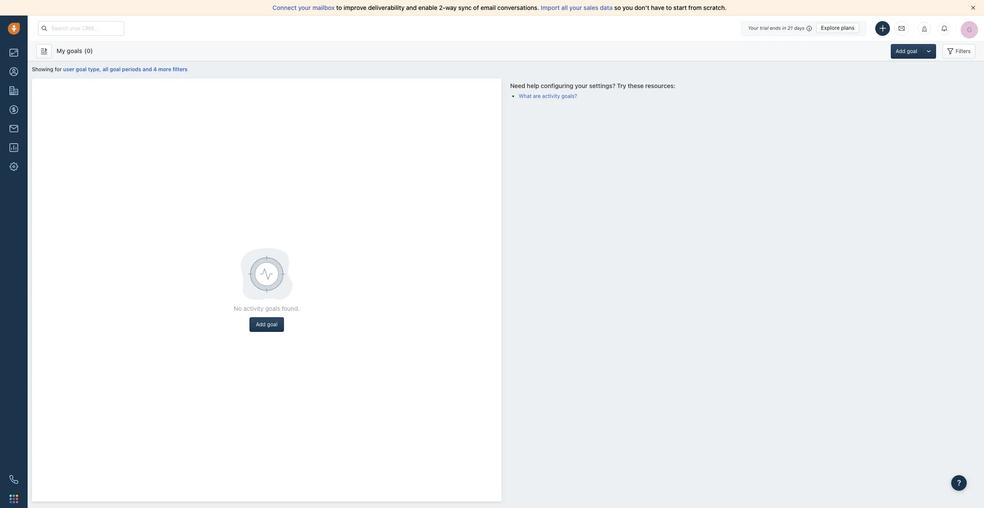 Task type: describe. For each thing, give the bounding box(es) containing it.
explore
[[821, 25, 840, 31]]

have
[[651, 4, 665, 11]]

)
[[91, 47, 93, 54]]

need
[[510, 82, 526, 89]]

2-
[[439, 4, 446, 11]]

no activity goals found.
[[234, 305, 300, 312]]

enable
[[419, 4, 438, 11]]

for
[[55, 66, 62, 73]]

0 vertical spatial add
[[896, 48, 906, 54]]

import
[[541, 4, 560, 11]]

no
[[234, 305, 242, 312]]

connect your mailbox link
[[273, 4, 336, 11]]

need help configuring your settings? try these resources: what are activity goals?
[[510, 82, 676, 99]]

try
[[617, 82, 627, 89]]

conversations.
[[498, 4, 539, 11]]

settings?
[[590, 82, 616, 89]]

(
[[84, 47, 87, 54]]

start
[[674, 4, 687, 11]]

mailbox
[[313, 4, 335, 11]]

0
[[87, 47, 91, 54]]

are
[[533, 93, 541, 99]]

in
[[783, 25, 787, 31]]

sales
[[584, 4, 599, 11]]

your left mailbox
[[298, 4, 311, 11]]

configuring
[[541, 82, 574, 89]]

more
[[158, 66, 171, 73]]

connect your mailbox to improve deliverability and enable 2-way sync of email conversations. import all your sales data so you don't have to start from scratch.
[[273, 4, 727, 11]]

plans
[[842, 25, 855, 31]]

these
[[628, 82, 644, 89]]

user
[[63, 66, 74, 73]]

0 horizontal spatial add goal
[[256, 321, 278, 328]]

ends
[[770, 25, 781, 31]]

what are activity goals? link
[[519, 93, 577, 99]]

what
[[519, 93, 532, 99]]

you
[[623, 4, 633, 11]]

21
[[788, 25, 793, 31]]

close image
[[972, 6, 976, 10]]



Task type: vqa. For each thing, say whether or not it's contained in the screenshot.
right All
yes



Task type: locate. For each thing, give the bounding box(es) containing it.
filters
[[173, 66, 188, 73]]

way
[[446, 4, 457, 11]]

1 vertical spatial all
[[103, 66, 108, 73]]

1 horizontal spatial to
[[666, 4, 672, 11]]

email image
[[899, 25, 905, 32]]

goals
[[67, 47, 82, 54], [265, 305, 280, 312]]

days
[[795, 25, 805, 31]]

add
[[896, 48, 906, 54], [256, 321, 266, 328]]

showing for user goal type, all goal periods and 4 more filters
[[32, 66, 188, 73]]

connect
[[273, 4, 297, 11]]

and
[[406, 4, 417, 11], [143, 66, 152, 73]]

all right import
[[562, 4, 568, 11]]

0 vertical spatial goals
[[67, 47, 82, 54]]

goal
[[907, 48, 918, 54], [76, 66, 87, 73], [110, 66, 121, 73], [267, 321, 278, 328]]

from
[[689, 4, 702, 11]]

0 horizontal spatial add goal button
[[250, 317, 284, 332]]

showing
[[32, 66, 53, 73]]

and left 4
[[143, 66, 152, 73]]

sync
[[459, 4, 472, 11]]

email
[[481, 4, 496, 11]]

add goal down no activity goals found.
[[256, 321, 278, 328]]

1 horizontal spatial add
[[896, 48, 906, 54]]

your trial ends in 21 days
[[748, 25, 805, 31]]

explore plans link
[[817, 23, 860, 33]]

add goal button
[[891, 44, 922, 59], [250, 317, 284, 332]]

your
[[748, 25, 759, 31]]

improve
[[344, 4, 367, 11]]

your
[[298, 4, 311, 11], [570, 4, 582, 11], [575, 82, 588, 89]]

1 horizontal spatial add goal button
[[891, 44, 922, 59]]

0 horizontal spatial to
[[336, 4, 342, 11]]

add goal
[[896, 48, 918, 54], [256, 321, 278, 328]]

1 vertical spatial add goal
[[256, 321, 278, 328]]

goals left found.
[[265, 305, 280, 312]]

trial
[[760, 25, 769, 31]]

help
[[527, 82, 539, 89]]

filters button
[[943, 44, 976, 59]]

0 horizontal spatial goals
[[67, 47, 82, 54]]

add goal button down no activity goals found.
[[250, 317, 284, 332]]

1 vertical spatial activity
[[244, 305, 264, 312]]

your inside need help configuring your settings? try these resources: what are activity goals?
[[575, 82, 588, 89]]

0 horizontal spatial add
[[256, 321, 266, 328]]

add goal down email image
[[896, 48, 918, 54]]

filters
[[956, 48, 971, 54]]

0 vertical spatial all
[[562, 4, 568, 11]]

goals?
[[562, 93, 577, 99]]

1 vertical spatial add
[[256, 321, 266, 328]]

add goal button down email image
[[891, 44, 922, 59]]

phone element
[[5, 471, 22, 488]]

explore plans
[[821, 25, 855, 31]]

all
[[562, 4, 568, 11], [103, 66, 108, 73]]

1 horizontal spatial goals
[[265, 305, 280, 312]]

1 vertical spatial and
[[143, 66, 152, 73]]

data
[[600, 4, 613, 11]]

of
[[473, 4, 479, 11]]

0 vertical spatial activity
[[543, 93, 560, 99]]

0 horizontal spatial activity
[[244, 305, 264, 312]]

so
[[615, 4, 621, 11]]

my
[[57, 47, 65, 54]]

deliverability
[[368, 4, 405, 11]]

1 vertical spatial goals
[[265, 305, 280, 312]]

phone image
[[10, 475, 18, 484]]

4
[[153, 66, 157, 73]]

user goal type, all goal periods and 4 more filters link
[[63, 66, 188, 73]]

freshworks switcher image
[[10, 495, 18, 503]]

1 horizontal spatial add goal
[[896, 48, 918, 54]]

to left start
[[666, 4, 672, 11]]

2 to from the left
[[666, 4, 672, 11]]

Search your CRM... text field
[[38, 21, 124, 36]]

1 horizontal spatial all
[[562, 4, 568, 11]]

add down no activity goals found.
[[256, 321, 266, 328]]

0 vertical spatial add goal button
[[891, 44, 922, 59]]

my goals ( 0 )
[[57, 47, 93, 54]]

goals left the (
[[67, 47, 82, 54]]

don't
[[635, 4, 650, 11]]

type,
[[88, 66, 101, 73]]

activity down configuring
[[543, 93, 560, 99]]

1 to from the left
[[336, 4, 342, 11]]

scratch.
[[704, 4, 727, 11]]

1 horizontal spatial and
[[406, 4, 417, 11]]

to right mailbox
[[336, 4, 342, 11]]

activity
[[543, 93, 560, 99], [244, 305, 264, 312]]

resources:
[[646, 82, 676, 89]]

activity right no
[[244, 305, 264, 312]]

and left the enable
[[406, 4, 417, 11]]

all right type,
[[103, 66, 108, 73]]

activity inside need help configuring your settings? try these resources: what are activity goals?
[[543, 93, 560, 99]]

found.
[[282, 305, 300, 312]]

0 horizontal spatial and
[[143, 66, 152, 73]]

0 horizontal spatial all
[[103, 66, 108, 73]]

0 vertical spatial add goal
[[896, 48, 918, 54]]

to
[[336, 4, 342, 11], [666, 4, 672, 11]]

your up goals?
[[575, 82, 588, 89]]

your left sales
[[570, 4, 582, 11]]

0 vertical spatial and
[[406, 4, 417, 11]]

import all your sales data link
[[541, 4, 615, 11]]

1 horizontal spatial activity
[[543, 93, 560, 99]]

periods
[[122, 66, 141, 73]]

1 vertical spatial add goal button
[[250, 317, 284, 332]]

add down email image
[[896, 48, 906, 54]]



